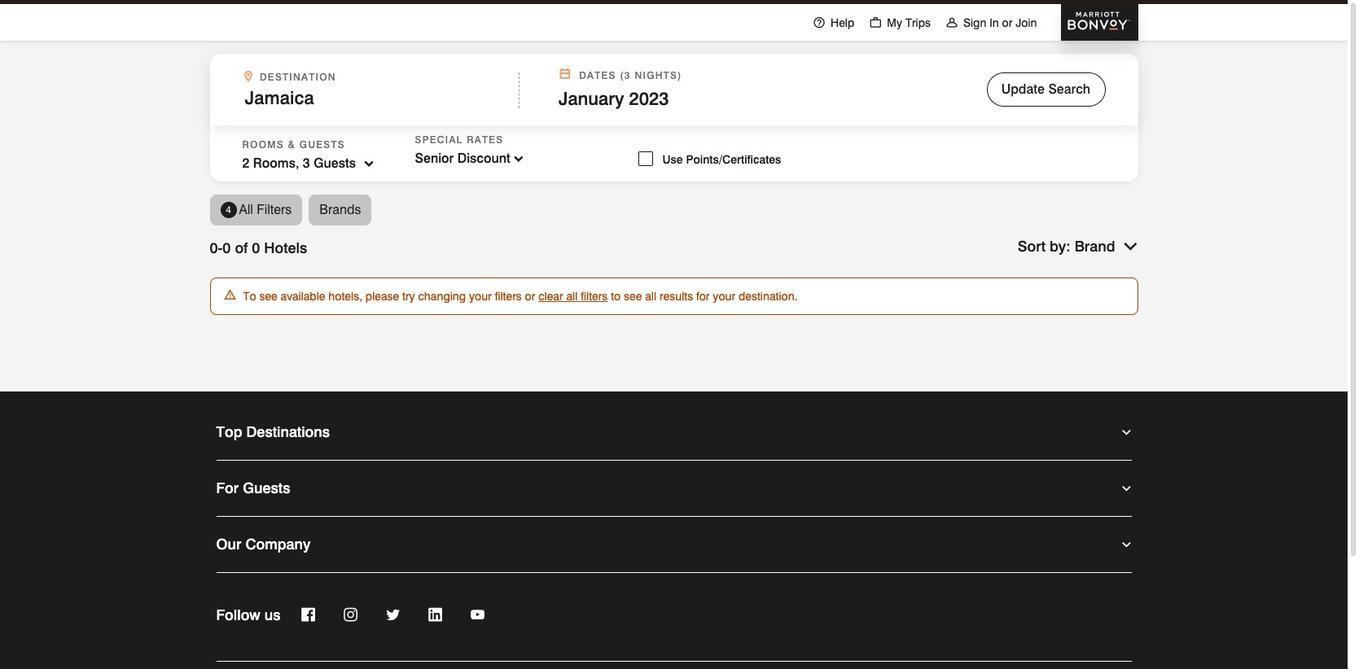 Task type: vqa. For each thing, say whether or not it's contained in the screenshot.
hotels,
yes



Task type: locate. For each thing, give the bounding box(es) containing it.
0 horizontal spatial all
[[566, 290, 578, 303]]

brand
[[1075, 238, 1115, 255]]

your
[[469, 290, 492, 303], [713, 290, 735, 303]]

all right clear at the left top
[[566, 290, 578, 303]]

thin image
[[869, 16, 882, 29]]

sort
[[1018, 238, 1046, 255]]

0
[[210, 239, 218, 257], [223, 239, 231, 257], [252, 239, 260, 257]]

see
[[259, 290, 277, 303], [624, 290, 642, 303]]

or
[[1002, 16, 1012, 29], [525, 290, 535, 303]]

thin image
[[813, 16, 826, 29], [945, 16, 958, 29]]

thin image left sign
[[945, 16, 958, 29]]

in
[[990, 16, 999, 29]]

your right for
[[713, 290, 735, 303]]

0 vertical spatial or
[[1002, 16, 1012, 29]]

your right changing
[[469, 290, 492, 303]]

filters
[[495, 290, 522, 303], [581, 290, 608, 303]]

filters left clear at the left top
[[495, 290, 522, 303]]

warning image
[[224, 288, 237, 305]]

instagram image
[[342, 606, 359, 626]]

brands
[[319, 202, 361, 217]]

special
[[415, 134, 463, 146]]

top destinations
[[216, 424, 330, 441]]

rooms & guests
[[242, 138, 345, 150]]

1 vertical spatial or
[[525, 290, 535, 303]]

1 horizontal spatial all
[[645, 290, 656, 303]]

results
[[660, 290, 693, 303]]

top
[[216, 424, 242, 441]]

facebook image
[[300, 606, 316, 626]]

guests up the 2 rooms, 3 guests dropdown button
[[300, 138, 345, 150]]

see right to
[[624, 290, 642, 303]]

rooms
[[242, 138, 284, 150]]

destinations
[[246, 424, 330, 441]]

1 horizontal spatial your
[[713, 290, 735, 303]]

twitter image
[[385, 606, 401, 626]]

None search field
[[210, 54, 1138, 182]]

1 horizontal spatial 0
[[223, 239, 231, 257]]

-
[[218, 239, 223, 257]]

1 horizontal spatial or
[[1002, 16, 1012, 29]]

us
[[264, 607, 281, 624]]

0 horizontal spatial thin image
[[813, 16, 826, 29]]

1 horizontal spatial thin image
[[945, 16, 958, 29]]

0 horizontal spatial see
[[259, 290, 277, 303]]

0 horizontal spatial 0
[[210, 239, 218, 257]]

guests right the for
[[243, 480, 290, 497]]

0 horizontal spatial filters
[[495, 290, 522, 303]]

sort by :
[[1018, 238, 1070, 255]]

None field
[[245, 87, 499, 108]]

2 rooms, 3 guests
[[242, 155, 356, 171]]

guests right 3 on the left
[[314, 155, 356, 171]]

dropdown down image
[[510, 150, 527, 168], [356, 154, 377, 172]]

rooms,
[[253, 155, 299, 171]]

thin image for sign in or join
[[945, 16, 958, 29]]

all left "results"
[[645, 290, 656, 303]]

1 thin image from the left
[[813, 16, 826, 29]]

guests
[[300, 138, 345, 150], [314, 155, 356, 171], [243, 480, 290, 497]]

hotels,
[[328, 290, 362, 303]]

follow us
[[216, 607, 281, 624]]

rates
[[467, 134, 504, 146]]

0 - 0 of 0 hotels
[[210, 239, 307, 257]]

or left clear at the left top
[[525, 290, 535, 303]]

filters left to
[[581, 290, 608, 303]]

Destination text field
[[245, 87, 481, 108]]

to see available hotels, please try changing your filters or clear all filters to see all results for your destination.
[[243, 290, 798, 303]]

or right in
[[1002, 16, 1012, 29]]

discount
[[457, 151, 510, 166]]

none search field containing january 2023
[[210, 54, 1138, 182]]

special rates
[[415, 134, 504, 146]]

by
[[1050, 238, 1066, 255]]

update search button
[[987, 72, 1105, 107]]

2023
[[629, 88, 669, 109]]

sign
[[963, 16, 986, 29]]

sign in or join button
[[938, 0, 1044, 42]]

or inside sign in or join button
[[1002, 16, 1012, 29]]

help
[[831, 16, 854, 29]]

brand button
[[1075, 236, 1138, 257]]

thin image left help
[[813, 16, 826, 29]]

youtube image
[[469, 606, 486, 626]]

1 horizontal spatial see
[[624, 290, 642, 303]]

2 horizontal spatial 0
[[252, 239, 260, 257]]

for
[[696, 290, 710, 303]]

:
[[1066, 238, 1070, 255]]

to
[[611, 290, 621, 303]]

4 all filters
[[226, 202, 292, 217]]

thin image inside sign in or join button
[[945, 16, 958, 29]]

2 thin image from the left
[[945, 16, 958, 29]]

points/certificates
[[686, 153, 781, 166]]

see right the to
[[259, 290, 277, 303]]

search
[[1048, 81, 1091, 97]]

trips
[[905, 16, 931, 29]]

0 horizontal spatial your
[[469, 290, 492, 303]]

1 horizontal spatial filters
[[581, 290, 608, 303]]

follow
[[216, 607, 260, 624]]

1 0 from the left
[[210, 239, 218, 257]]

thin image inside the help link
[[813, 16, 826, 29]]

1 all from the left
[[566, 290, 578, 303]]

top destinations button
[[216, 405, 1131, 460]]

changing
[[418, 290, 466, 303]]

all
[[566, 290, 578, 303], [645, 290, 656, 303]]

please
[[365, 290, 399, 303]]



Task type: describe. For each thing, give the bounding box(es) containing it.
1 your from the left
[[469, 290, 492, 303]]

to
[[243, 290, 256, 303]]

update search
[[1001, 81, 1091, 97]]

company
[[245, 536, 310, 553]]

destination
[[260, 71, 336, 83]]

(3
[[620, 69, 631, 81]]

all
[[239, 202, 253, 217]]

2 0 from the left
[[223, 239, 231, 257]]

our company
[[216, 536, 310, 553]]

for
[[216, 480, 239, 497]]

clear all filters link
[[538, 290, 608, 303]]

dates
[[579, 69, 616, 81]]

4
[[226, 204, 231, 216]]

&
[[288, 138, 296, 150]]

3 0 from the left
[[252, 239, 260, 257]]

arrow down image
[[1123, 239, 1138, 256]]

2 filters from the left
[[581, 290, 608, 303]]

my trips
[[887, 16, 931, 29]]

thin image for help
[[813, 16, 826, 29]]

3
[[303, 155, 310, 171]]

nights)
[[635, 69, 682, 81]]

1 filters from the left
[[495, 290, 522, 303]]

brands button
[[309, 195, 372, 226]]

0 vertical spatial guests
[[300, 138, 345, 150]]

hotels
[[264, 239, 307, 257]]

senior discount
[[415, 151, 510, 166]]

help link
[[805, 0, 862, 42]]

0 horizontal spatial dropdown down image
[[356, 154, 377, 172]]

linkedin image
[[427, 606, 443, 626]]

2 your from the left
[[713, 290, 735, 303]]

2 see from the left
[[624, 290, 642, 303]]

senior
[[415, 151, 454, 166]]

0 horizontal spatial or
[[525, 290, 535, 303]]

1 horizontal spatial dropdown down image
[[510, 150, 527, 168]]

our
[[216, 536, 241, 553]]

january
[[558, 88, 624, 109]]

use points/certificates
[[662, 153, 781, 166]]

destination.
[[739, 290, 798, 303]]

try
[[402, 290, 415, 303]]

2
[[242, 155, 250, 171]]

dates (3 nights) january 2023
[[558, 69, 682, 109]]

1 see from the left
[[259, 290, 277, 303]]

2 all from the left
[[645, 290, 656, 303]]

2 rooms, 3 guests button
[[242, 154, 377, 172]]

for guests
[[216, 480, 290, 497]]

our company button
[[216, 517, 1131, 573]]

senior discount button
[[415, 150, 510, 168]]

for guests button
[[216, 461, 1131, 517]]

update
[[1001, 81, 1045, 97]]

my trips button
[[862, 0, 938, 42]]

of
[[235, 239, 248, 257]]

2 vertical spatial guests
[[243, 480, 290, 497]]

sign in or join
[[963, 16, 1037, 29]]

filters
[[257, 202, 292, 217]]

join
[[1016, 16, 1037, 29]]

1 vertical spatial guests
[[314, 155, 356, 171]]

clear
[[538, 290, 563, 303]]

use
[[662, 153, 683, 166]]

my
[[887, 16, 902, 29]]

available
[[281, 290, 325, 303]]



